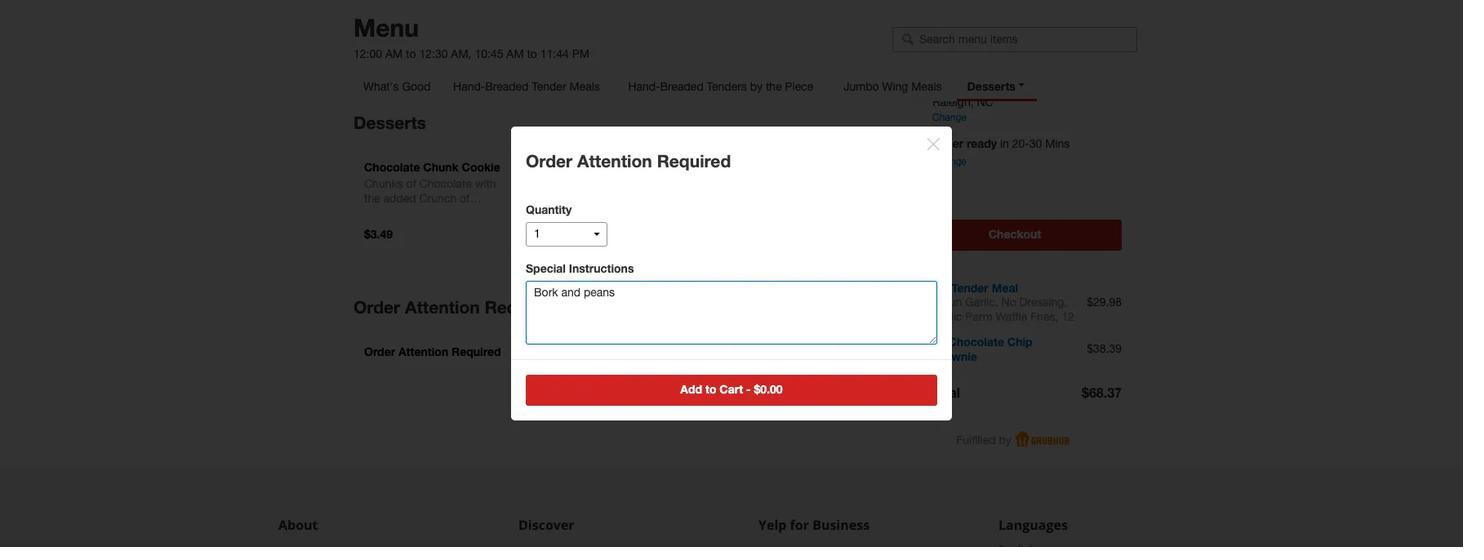 Task type: locate. For each thing, give the bounding box(es) containing it.
1 horizontal spatial brownie
[[933, 350, 978, 364]]

tab list
[[354, 72, 1037, 101]]

2 am from the left
[[507, 47, 524, 60]]

breaded left tenders
[[661, 80, 704, 93]]

1 vertical spatial change
[[933, 156, 967, 168]]

1 meals from the left
[[570, 80, 600, 93]]

change button down 'order ready in 20-30 mins'
[[933, 155, 967, 169]]

order attention required
[[526, 151, 731, 172], [354, 297, 559, 318], [364, 344, 501, 358]]

2900
[[991, 81, 1016, 94]]

st,
[[1087, 81, 1101, 94]]

by right fulfilled
[[999, 434, 1012, 447]]

Special Instructions text field
[[526, 281, 938, 345]]

to left 12:30
[[406, 47, 416, 60]]

jumbo wing meals
[[844, 80, 942, 93]]

1 horizontal spatial am
[[507, 47, 524, 60]]

0 vertical spatial brownie
[[719, 160, 764, 174]]

to right add
[[706, 382, 717, 396]]

0 vertical spatial tender
[[532, 80, 567, 93]]

0 horizontal spatial hand-
[[453, 80, 485, 93]]

0 horizontal spatial breaded
[[485, 80, 529, 93]]

the
[[766, 80, 782, 93]]

breaded down 10:45
[[485, 80, 529, 93]]

chip inside "chocolate chip brownie"
[[1008, 336, 1033, 349]]

yelp for business
[[759, 516, 870, 534]]

checkout
[[989, 227, 1042, 241]]

add to cart - $0.00
[[681, 382, 783, 396]]

1 hand- from the left
[[453, 80, 485, 93]]

chip
[[691, 160, 716, 174], [1008, 336, 1033, 349]]

am right 10:45
[[507, 47, 524, 60]]

subtotal
[[908, 385, 961, 401]]

am right 12:00
[[386, 47, 403, 60]]

by left the
[[751, 80, 763, 93]]

piece
[[786, 80, 814, 93]]

tender down 11:44
[[532, 80, 567, 93]]

to
[[406, 47, 416, 60], [527, 47, 537, 60], [706, 382, 717, 396]]

pm
[[572, 47, 590, 60]]

garlic,
[[966, 296, 999, 309]]

breaded for tenders
[[661, 80, 704, 93]]

attention inside × dialog
[[578, 151, 653, 172]]

menu containing desserts
[[354, 0, 888, 466]]

order attention required inside × dialog
[[526, 151, 731, 172]]

1 breaded from the left
[[485, 80, 529, 93]]

up
[[960, 80, 974, 94]]

order ready in 20-30 mins
[[933, 137, 1070, 151]]

2 meals from the left
[[912, 80, 942, 93]]

order
[[933, 137, 964, 151], [526, 151, 573, 172], [354, 297, 400, 318], [364, 344, 395, 358]]

meals up 'raleigh,'
[[912, 80, 942, 93]]

attention
[[578, 151, 653, 172], [405, 297, 480, 318], [399, 344, 449, 358]]

1 vertical spatial chocolate chip brownie
[[933, 336, 1033, 364]]

$29.98
[[1087, 296, 1122, 309]]

12:30
[[419, 47, 448, 60]]

root
[[988, 325, 1012, 338]]

0 horizontal spatial meals
[[570, 80, 600, 93]]

0 vertical spatial order attention required
[[526, 151, 731, 172]]

change down 'raleigh,'
[[933, 112, 967, 124]]

to left 11:44
[[527, 47, 537, 60]]

cajun
[[933, 296, 963, 309]]

tender inside 2 4 tender meal cajun garlic, no dressing, garlic parm waffle fries, 12 oz. barq's root beer
[[952, 281, 989, 295]]

quantity
[[526, 203, 572, 217]]

1 horizontal spatial tender
[[952, 281, 989, 295]]

11:44
[[541, 47, 569, 60]]

0 vertical spatial attention
[[578, 151, 653, 172]]

1 horizontal spatial hand-
[[629, 80, 661, 93]]

in
[[1001, 138, 1010, 151]]

brownie down tenders
[[719, 160, 764, 174]]

special instructions
[[526, 261, 634, 275]]

tenders
[[707, 80, 747, 93]]

menu
[[354, 0, 888, 466]]

0 horizontal spatial chocolate chip brownie
[[631, 160, 764, 174]]

1 horizontal spatial breaded
[[661, 80, 704, 93]]

$38.39
[[1087, 343, 1122, 356]]

1 am from the left
[[386, 47, 403, 60]]

1 vertical spatial tender
[[952, 281, 989, 295]]

hand-
[[453, 80, 485, 93], [629, 80, 661, 93]]

1 vertical spatial change button
[[933, 155, 967, 169]]

chocolate chip brownie inside menu
[[631, 160, 764, 174]]

0 vertical spatial change
[[933, 112, 967, 124]]

1 change from the top
[[933, 112, 967, 124]]

0 vertical spatial chocolate chip brownie
[[631, 160, 764, 174]]

wing
[[883, 80, 909, 93]]

meals down pm
[[570, 80, 600, 93]]

beer
[[1016, 325, 1039, 338]]

fulfilled
[[957, 434, 996, 447]]

2 horizontal spatial to
[[706, 382, 717, 396]]

chocolate
[[364, 160, 420, 174], [631, 160, 687, 174], [949, 336, 1005, 349]]

brownie inside menu
[[719, 160, 764, 174]]

1 change button from the top
[[933, 111, 967, 125]]

extra
[[364, 0, 391, 5]]

by
[[751, 80, 763, 93], [999, 434, 1012, 447]]

0 horizontal spatial chip
[[691, 160, 716, 174]]

brownie down '11'
[[933, 350, 978, 364]]

1 vertical spatial brownie
[[933, 350, 978, 364]]

0 horizontal spatial am
[[386, 47, 403, 60]]

tender for 4
[[952, 281, 989, 295]]

meals
[[570, 80, 600, 93], [912, 80, 942, 93]]

0 vertical spatial change button
[[933, 111, 967, 125]]

2 hand- from the left
[[629, 80, 661, 93]]

barq's
[[951, 325, 985, 338]]

1 horizontal spatial by
[[999, 434, 1012, 447]]

change for pick up at
[[933, 112, 967, 124]]

0 vertical spatial required
[[657, 151, 731, 172]]

2 breaded from the left
[[661, 80, 704, 93]]

mins
[[1046, 138, 1070, 151]]

1 horizontal spatial chocolate
[[631, 160, 687, 174]]

0 vertical spatial chip
[[691, 160, 716, 174]]

brownie inside "chocolate chip brownie"
[[933, 350, 978, 364]]

1 vertical spatial by
[[999, 434, 1012, 447]]

0 horizontal spatial brownie
[[719, 160, 764, 174]]

breaded
[[485, 80, 529, 93], [661, 80, 704, 93]]

chip inside menu
[[691, 160, 716, 174]]

1 horizontal spatial meals
[[912, 80, 942, 93]]

am
[[386, 47, 403, 60], [507, 47, 524, 60]]

change button down 'raleigh,'
[[933, 111, 967, 125]]

ready
[[967, 137, 998, 151]]

garlic
[[933, 311, 963, 324]]

what's
[[364, 80, 399, 93]]

change
[[933, 112, 967, 124], [933, 156, 967, 168]]

2 change from the top
[[933, 156, 967, 168]]

120
[[471, 0, 490, 5]]

tender
[[532, 80, 567, 93], [952, 281, 989, 295]]

4
[[943, 281, 949, 295]]

0 horizontal spatial tender
[[532, 80, 567, 93]]

required
[[657, 151, 731, 172], [485, 297, 559, 318], [452, 344, 501, 358]]

chocolate chip brownie
[[631, 160, 764, 174], [933, 336, 1033, 364]]

brownie
[[719, 160, 764, 174], [933, 350, 978, 364]]

tab list containing what's good
[[354, 72, 1037, 101]]

no
[[1002, 296, 1017, 309]]

meal
[[992, 281, 1019, 295]]

hand-breaded tender meals
[[453, 80, 600, 93]]

0 vertical spatial by
[[751, 80, 763, 93]]

1 horizontal spatial chip
[[1008, 336, 1033, 349]]

change button for pick up at
[[933, 111, 967, 125]]

sauce
[[436, 0, 468, 5]]

tender up garlic,
[[952, 281, 989, 295]]

raleigh,
[[933, 96, 974, 109]]

10:45
[[475, 47, 504, 60]]

yelp
[[759, 516, 787, 534]]

at
[[977, 80, 987, 94]]

change button
[[933, 111, 967, 125], [933, 155, 967, 169]]

change down 'order ready in 20-30 mins'
[[933, 156, 967, 168]]

2 change button from the top
[[933, 155, 967, 169]]

1 vertical spatial chip
[[1008, 336, 1033, 349]]



Task type: vqa. For each thing, say whether or not it's contained in the screenshot.
dressing,
yes



Task type: describe. For each thing, give the bounding box(es) containing it.
fries,
[[1031, 311, 1059, 324]]

add to cart - $0.00 button
[[526, 375, 938, 406]]

parm
[[966, 311, 993, 324]]

chunk
[[423, 160, 459, 174]]

0 horizontal spatial chocolate
[[364, 160, 420, 174]]

cal
[[364, 7, 379, 20]]

good
[[402, 80, 431, 93]]

extra cheese sauce 120 cal
[[364, 0, 490, 20]]

cookie
[[462, 160, 501, 174]]

desserts
[[354, 112, 426, 133]]

menu
[[354, 13, 419, 42]]

about
[[279, 516, 318, 534]]

tender for breaded
[[532, 80, 567, 93]]

2 horizontal spatial chocolate
[[949, 336, 1005, 349]]

dressing,
[[1020, 296, 1068, 309]]

1 horizontal spatial chocolate chip brownie
[[933, 336, 1033, 364]]

order inside × dialog
[[526, 151, 573, 172]]

$0.00
[[755, 382, 783, 396]]

1 vertical spatial required
[[485, 297, 559, 318]]

hand- for hand-breaded tender meals
[[453, 80, 485, 93]]

select item quantity element
[[526, 203, 608, 247]]

chocolate chunk cookie
[[364, 160, 501, 174]]

for
[[790, 516, 810, 534]]

0 horizontal spatial by
[[751, 80, 763, 93]]

what's good
[[364, 80, 431, 93]]

hillsborough
[[1019, 81, 1084, 94]]

20-
[[1013, 138, 1030, 151]]

change for order ready
[[933, 156, 967, 168]]

am,
[[451, 47, 472, 60]]

2
[[933, 281, 939, 295]]

2900 hillsborough st, raleigh, nc
[[933, 81, 1101, 109]]

30
[[1030, 138, 1043, 151]]

business
[[813, 516, 870, 534]]

oz.
[[933, 325, 948, 338]]

12
[[1062, 311, 1075, 324]]

1 vertical spatial attention
[[405, 297, 480, 318]]

cheese
[[394, 0, 433, 5]]

-
[[747, 382, 751, 396]]

fulfilled by
[[957, 434, 1012, 447]]

1 vertical spatial order attention required
[[354, 297, 559, 318]]

hand- for hand-breaded tenders by the piece
[[629, 80, 661, 93]]

hand-breaded tenders by the piece
[[629, 80, 814, 93]]

languages
[[999, 516, 1068, 534]]

to inside button
[[706, 382, 717, 396]]

menu 12:00 am to 12:30 am, 10:45 am to 11:44 pm
[[354, 13, 590, 60]]

waffle
[[996, 311, 1028, 324]]

change button for order ready
[[933, 155, 967, 169]]

Search menu items text field
[[920, 32, 1130, 46]]

1 horizontal spatial to
[[527, 47, 537, 60]]

required inside × dialog
[[657, 151, 731, 172]]

instructions
[[569, 261, 634, 275]]

12:00
[[354, 47, 382, 60]]

pick
[[933, 80, 957, 94]]

× button
[[925, 124, 943, 159]]

11
[[933, 336, 946, 349]]

jumbo
[[844, 80, 879, 93]]

$68.37
[[1082, 385, 1122, 401]]

2 vertical spatial order attention required
[[364, 344, 501, 358]]

2 vertical spatial required
[[452, 344, 501, 358]]

× dialog
[[0, 0, 1464, 547]]

pick up at
[[933, 80, 987, 94]]

add
[[681, 382, 703, 396]]

2 4 tender meal cajun garlic, no dressing, garlic parm waffle fries, 12 oz. barq's root beer
[[933, 281, 1075, 338]]

cart
[[720, 382, 744, 396]]

checkout button
[[908, 220, 1122, 251]]

special
[[526, 261, 566, 275]]

×
[[925, 124, 943, 159]]

breaded for tender
[[485, 80, 529, 93]]

0 horizontal spatial to
[[406, 47, 416, 60]]

discover
[[519, 516, 575, 534]]

2 vertical spatial attention
[[399, 344, 449, 358]]

nc
[[977, 96, 994, 109]]



